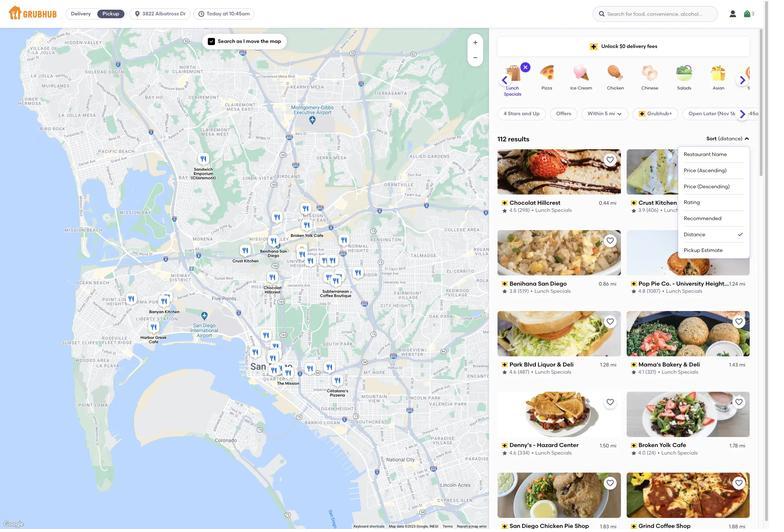 Task type: vqa. For each thing, say whether or not it's contained in the screenshot.
2nd you'd
no



Task type: locate. For each thing, give the bounding box(es) containing it.
4.5 (298)
[[510, 207, 530, 213]]

1 vertical spatial grubhub plus flag logo image
[[639, 111, 646, 117]]

star icon image for co.
[[631, 289, 637, 294]]

cafe
[[314, 233, 323, 238], [149, 340, 158, 344], [673, 442, 687, 449]]

chocolat hillcrest
[[510, 199, 561, 206], [264, 286, 282, 295]]

lunch down the mama's bakery & deli
[[662, 369, 677, 375]]

2 vertical spatial kitchen
[[165, 310, 179, 314]]

• lunch specials down crust kitchen link
[[661, 207, 701, 213]]

&
[[557, 361, 562, 368], [684, 361, 688, 368]]

as
[[237, 38, 242, 44]]

$0
[[620, 43, 626, 49]]

hazard
[[537, 442, 558, 449]]

a
[[469, 524, 471, 528]]

©2023
[[405, 524, 416, 528]]

star icon image left the 4.1
[[631, 370, 637, 375]]

distance
[[684, 231, 706, 238]]

- right co.
[[673, 280, 675, 287]]

star icon image for hazard
[[502, 450, 508, 456]]

terms
[[443, 524, 453, 528]]

chinese
[[642, 86, 659, 91]]

diego down benihana san diego icon
[[268, 253, 279, 258]]

sandwich
[[194, 167, 213, 172]]

grind coffee shop image
[[259, 328, 273, 344]]

star icon image left "3.8"
[[502, 289, 508, 294]]

grubhub plus flag logo image for grubhub+
[[639, 111, 646, 117]]

0 vertical spatial kitchen
[[656, 199, 677, 206]]

mi for hazard
[[611, 443, 617, 449]]

harbor greek cafe
[[140, 335, 167, 344]]

1 vertical spatial price
[[684, 183, 697, 190]]

chocolat up (298)
[[510, 199, 536, 206]]

1 horizontal spatial diego
[[551, 280, 567, 287]]

0.86 mi
[[599, 281, 617, 287]]

pickup right delivery button
[[103, 11, 119, 17]]

yolk
[[305, 233, 313, 238], [660, 442, 672, 449]]

0 horizontal spatial crust
[[232, 259, 243, 263]]

save this restaurant button for mama's bakery & deli
[[733, 315, 746, 328]]

(ascending)
[[698, 168, 727, 174]]

1 horizontal spatial hillcrest
[[538, 199, 561, 206]]

filiberto's mexican food image
[[351, 266, 365, 281]]

mi
[[610, 111, 616, 117], [611, 200, 617, 206], [611, 281, 617, 287], [740, 281, 746, 287], [611, 362, 617, 368], [740, 362, 746, 368], [611, 443, 617, 449], [740, 443, 746, 449]]

grubhub plus flag logo image
[[590, 43, 599, 50], [639, 111, 646, 117]]

price for price (descending)
[[684, 183, 697, 190]]

today
[[207, 11, 222, 17]]

0 vertical spatial broken yolk cafe
[[291, 233, 323, 238]]

lunch right (298)
[[536, 207, 551, 213]]

0 horizontal spatial deli
[[563, 361, 574, 368]]

0 horizontal spatial -
[[534, 442, 536, 449]]

10:45am
[[229, 11, 250, 17]]

subscription pass image for denny's - hazard center
[[502, 443, 509, 448]]

• right (519)
[[531, 288, 533, 294]]

cafe down "harbor greek cafe" image on the bottom of the page
[[149, 340, 158, 344]]

rating
[[684, 199, 700, 206]]

• right the (334)
[[532, 450, 534, 456]]

benihana inside benihana san diego crust kitchen
[[260, 249, 279, 254]]

• down blvd
[[532, 369, 534, 375]]

mi right 1.50
[[611, 443, 617, 449]]

save this restaurant button for denny's - hazard center
[[604, 396, 617, 409]]

1 horizontal spatial kitchen
[[244, 259, 259, 263]]

4.6 left the (334)
[[510, 450, 517, 456]]

0 horizontal spatial broken
[[291, 233, 304, 238]]

map right a
[[472, 524, 479, 528]]

pickup down distance
[[684, 247, 701, 254]]

none field containing sort
[[679, 135, 750, 258]]

3822 albatross dr
[[143, 11, 186, 17]]

star icon image left 4.6 (487)
[[502, 370, 508, 375]]

chinese image
[[638, 65, 663, 81]]

broken yolk cafe up park blvd liquor & deli icon on the left top of the page
[[291, 233, 323, 238]]

pie
[[652, 280, 660, 287]]

• down co.
[[663, 288, 665, 294]]

0 vertical spatial pickup
[[103, 11, 119, 17]]

• right (321)
[[659, 369, 661, 375]]

0 horizontal spatial kitchen
[[165, 310, 179, 314]]

0 vertical spatial chocolat
[[510, 199, 536, 206]]

2 price from the top
[[684, 183, 697, 190]]

star icon image left 4.6 (334)
[[502, 450, 508, 456]]

park blvd liquor & deli logo image
[[498, 311, 621, 356]]

mi for liquor
[[611, 362, 617, 368]]

1 vertical spatial yolk
[[660, 442, 672, 449]]

1 horizontal spatial san
[[538, 280, 549, 287]]

hillcrest down "chocolat hillcrest logo"
[[538, 199, 561, 206]]

chocolat hillcrest inside map region
[[264, 286, 282, 295]]

liquor
[[538, 361, 556, 368]]

0 horizontal spatial at
[[223, 11, 228, 17]]

chocolat down benihana san diego crust kitchen
[[264, 286, 282, 290]]

deli right bakery
[[690, 361, 701, 368]]

subscription pass image
[[502, 200, 509, 206], [631, 362, 638, 367], [502, 443, 509, 448], [631, 524, 638, 529]]

• lunch specials for &
[[659, 369, 699, 375]]

mi right 1.43
[[740, 362, 746, 368]]

benihana up (519)
[[510, 280, 537, 287]]

mi right 1.28
[[611, 362, 617, 368]]

1 vertical spatial kitchen
[[244, 259, 259, 263]]

• lunch specials down bakery
[[659, 369, 699, 375]]

sandwich emporium (clairemont) image
[[196, 152, 211, 168]]

map right the
[[270, 38, 281, 44]]

grubhub plus flag logo image left 'unlock'
[[590, 43, 599, 50]]

the mission catalano's pizzeria
[[277, 381, 348, 398]]

svg image right )
[[745, 136, 750, 142]]

grubhub plus flag logo image for unlock $0 delivery fees
[[590, 43, 599, 50]]

subscription pass image right 1.50 mi
[[631, 443, 638, 448]]

• lunch specials for cafe
[[658, 450, 698, 456]]

1 vertical spatial map
[[472, 524, 479, 528]]

san for benihana san diego crust kitchen
[[280, 249, 287, 254]]

1 horizontal spatial map
[[472, 524, 479, 528]]

cotija's mexican food image
[[303, 362, 317, 377]]

mi right 5
[[610, 111, 616, 117]]

2 4.6 from the top
[[510, 450, 517, 456]]

soup image
[[741, 65, 766, 81]]

1 horizontal spatial yolk
[[660, 442, 672, 449]]

cafe inside harbor greek cafe
[[149, 340, 158, 344]]

1.28
[[601, 362, 610, 368]]

1 horizontal spatial benihana
[[510, 280, 537, 287]]

1 vertical spatial hillcrest
[[265, 290, 281, 295]]

1 horizontal spatial cafe
[[314, 233, 323, 238]]

1.78
[[730, 443, 739, 449]]

• right (298)
[[532, 207, 534, 213]]

broken yolk cafe
[[291, 233, 323, 238], [639, 442, 687, 449]]

2 horizontal spatial cafe
[[673, 442, 687, 449]]

• lunch specials down university
[[663, 288, 703, 294]]

pickup for pickup estimate
[[684, 247, 701, 254]]

0 horizontal spatial cafe
[[149, 340, 158, 344]]

0 horizontal spatial yolk
[[305, 233, 313, 238]]

benihana for benihana san diego
[[510, 280, 537, 287]]

cream
[[578, 86, 593, 91]]

1 vertical spatial at
[[737, 111, 742, 117]]

1 price from the top
[[684, 168, 697, 174]]

san left park blvd liquor & deli icon on the left top of the page
[[280, 249, 287, 254]]

3
[[752, 11, 755, 17]]

0 vertical spatial -
[[673, 280, 675, 287]]

0 horizontal spatial benihana
[[260, 249, 279, 254]]

main navigation navigation
[[0, 0, 764, 28]]

1 vertical spatial crust
[[232, 259, 243, 263]]

16
[[731, 111, 736, 117]]

save this restaurant image
[[606, 237, 615, 245], [735, 317, 744, 326], [735, 398, 744, 407], [735, 479, 744, 488]]

svg image up 'unlock'
[[599, 10, 606, 18]]

chicken image
[[604, 65, 629, 81]]

save this restaurant image for park blvd liquor & deli
[[606, 317, 615, 326]]

broken inside map region
[[291, 233, 304, 238]]

save this restaurant button
[[604, 153, 617, 166], [733, 153, 746, 166], [604, 234, 617, 247], [733, 234, 746, 247], [604, 315, 617, 328], [733, 315, 746, 328], [604, 396, 617, 409], [733, 396, 746, 409], [604, 477, 617, 490], [733, 477, 746, 490]]

chocolat cremerie image
[[267, 363, 281, 379]]

0 horizontal spatial &
[[557, 361, 562, 368]]

0 vertical spatial at
[[223, 11, 228, 17]]

• lunch specials for diego
[[531, 288, 571, 294]]

benihana san diego
[[510, 280, 567, 287]]

benihana san diego crust kitchen
[[232, 249, 287, 263]]

crust kitchen image
[[238, 243, 253, 259]]

1 vertical spatial cafe
[[149, 340, 158, 344]]

mi right 1.78 on the bottom of the page
[[740, 443, 746, 449]]

2 horizontal spatial kitchen
[[656, 199, 677, 206]]

& right bakery
[[684, 361, 688, 368]]

mi right 1.24
[[740, 281, 746, 287]]

center
[[560, 442, 579, 449]]

None field
[[679, 135, 750, 258]]

senor taquero image
[[266, 351, 280, 367]]

up
[[533, 111, 540, 117]]

fees
[[648, 43, 658, 49]]

greek
[[155, 335, 167, 340]]

minus icon image
[[472, 54, 479, 61]]

star icon image left the 4.0 at the bottom of page
[[631, 450, 637, 456]]

pickup inside button
[[103, 11, 119, 17]]

the mission image
[[322, 270, 336, 286], [281, 366, 296, 382]]

lunch down park blvd liquor & deli
[[535, 369, 550, 375]]

lunch right (24)
[[662, 450, 677, 456]]

subscription pass image inside crust kitchen link
[[631, 200, 638, 206]]

pickup inside list box
[[684, 247, 701, 254]]

0 horizontal spatial diego
[[268, 253, 279, 258]]

svg image
[[729, 10, 738, 18], [744, 10, 752, 18], [198, 10, 205, 18], [617, 111, 623, 117]]

subscription pass image for park blvd liquor & deli
[[502, 362, 509, 367]]

lunch specials
[[504, 86, 522, 97]]

1 vertical spatial san
[[538, 280, 549, 287]]

subscription pass image left pop
[[631, 281, 638, 286]]

benihana for benihana san diego crust kitchen
[[260, 249, 279, 254]]

112
[[498, 135, 507, 143]]

1 horizontal spatial deli
[[690, 361, 701, 368]]

and
[[522, 111, 532, 117]]

map region
[[0, 0, 553, 529]]

broken yolk cafe up (24)
[[639, 442, 687, 449]]

1 vertical spatial benihana
[[510, 280, 537, 287]]

kitchen
[[656, 199, 677, 206], [244, 259, 259, 263], [165, 310, 179, 314]]

4.6 for park blvd liquor & deli
[[510, 369, 517, 375]]

• for liquor
[[532, 369, 534, 375]]

grubhub plus flag logo image left grubhub+ on the right of the page
[[639, 111, 646, 117]]

save this restaurant image for pop pie co. - university heights (park blvd)
[[735, 237, 744, 245]]

crust
[[639, 199, 654, 206], [232, 259, 243, 263]]

san inside benihana san diego crust kitchen
[[280, 249, 287, 254]]

subway - c st (downtown) image
[[269, 348, 283, 363]]

benihana san diego logo image
[[498, 230, 621, 276]]

map
[[270, 38, 281, 44], [472, 524, 479, 528]]

1 vertical spatial pickup
[[684, 247, 701, 254]]

(24)
[[647, 450, 656, 456]]

0 vertical spatial yolk
[[305, 233, 313, 238]]

0 horizontal spatial pickup
[[103, 11, 119, 17]]

at right the today
[[223, 11, 228, 17]]

4.6 down park
[[510, 369, 517, 375]]

0 horizontal spatial chocolat hillcrest
[[264, 286, 282, 295]]

1 horizontal spatial &
[[684, 361, 688, 368]]

lunch down denny's - hazard center
[[536, 450, 551, 456]]

specials
[[504, 92, 522, 97], [552, 207, 572, 213], [681, 207, 701, 213], [551, 288, 571, 294], [683, 288, 703, 294], [551, 369, 572, 375], [678, 369, 699, 375], [552, 450, 572, 456], [678, 450, 698, 456]]

park
[[510, 361, 523, 368]]

deli right liquor
[[563, 361, 574, 368]]

(park
[[729, 280, 744, 287]]

kitchen inside benihana san diego crust kitchen
[[244, 259, 259, 263]]

report
[[457, 524, 468, 528]]

chicken
[[608, 86, 625, 91]]

ice cream
[[571, 86, 593, 91]]

mi right '0.86'
[[611, 281, 617, 287]]

star icon image for cafe
[[631, 450, 637, 456]]

chocolat hillcrest logo image
[[498, 149, 621, 195]]

0 vertical spatial broken
[[291, 233, 304, 238]]

1 vertical spatial -
[[534, 442, 536, 449]]

broken up 4.0 (24) at the right of page
[[639, 442, 659, 449]]

subscription pass image left park
[[502, 362, 509, 367]]

& right liquor
[[557, 361, 562, 368]]

1 vertical spatial broken yolk cafe
[[639, 442, 687, 449]]

1 horizontal spatial -
[[673, 280, 675, 287]]

subscription pass image for chocolat hillcrest
[[502, 200, 509, 206]]

(
[[719, 136, 720, 142]]

save this restaurant image
[[606, 156, 615, 164], [735, 156, 744, 164], [735, 237, 744, 245], [606, 317, 615, 326], [606, 398, 615, 407], [606, 479, 615, 488]]

svg image inside 3822 albatross dr button
[[134, 10, 141, 18]]

• for cafe
[[658, 450, 660, 456]]

1 vertical spatial 4.6
[[510, 450, 517, 456]]

diego inside benihana san diego crust kitchen
[[268, 253, 279, 258]]

harbor greek cafe image
[[147, 320, 161, 336]]

0 vertical spatial grubhub plus flag logo image
[[590, 43, 599, 50]]

el comal image
[[333, 267, 348, 283]]

soup
[[748, 86, 759, 91]]

today at 10:45am
[[207, 11, 250, 17]]

lunch down benihana san diego
[[535, 288, 550, 294]]

crust kitchen
[[639, 199, 677, 206]]

- left hazard
[[534, 442, 536, 449]]

0 horizontal spatial chocolat
[[264, 286, 282, 290]]

0 vertical spatial diego
[[268, 253, 279, 258]]

• lunch specials down benihana san diego
[[531, 288, 571, 294]]

0 vertical spatial 4.6
[[510, 369, 517, 375]]

• right (24)
[[658, 450, 660, 456]]

san
[[280, 249, 287, 254], [538, 280, 549, 287]]

error
[[480, 524, 487, 528]]

svg image left the 3822
[[134, 10, 141, 18]]

san down the benihana san diego logo
[[538, 280, 549, 287]]

subscription pass image left crust kitchen
[[631, 200, 638, 206]]

sort ( distance )
[[707, 136, 743, 142]]

park blvd liquor & deli
[[510, 361, 574, 368]]

star icon image for diego
[[502, 289, 508, 294]]

data
[[397, 524, 404, 528]]

diego down the benihana san diego logo
[[551, 280, 567, 287]]

coffee
[[320, 294, 333, 298]]

0 vertical spatial price
[[684, 168, 697, 174]]

shortcuts
[[370, 524, 385, 528]]

subscription pass image left benihana san diego
[[502, 281, 509, 286]]

0 horizontal spatial broken yolk cafe
[[291, 233, 323, 238]]

harbor
[[140, 335, 154, 340]]

subscription pass image for crust kitchen
[[631, 200, 638, 206]]

0 horizontal spatial hillcrest
[[265, 290, 281, 295]]

save this restaurant button for pop pie co. - university heights (park blvd)
[[733, 234, 746, 247]]

0 horizontal spatial grubhub plus flag logo image
[[590, 43, 599, 50]]

1 horizontal spatial broken yolk cafe
[[639, 442, 687, 449]]

7 cafe image
[[269, 347, 284, 362]]

pop pie co. - university heights (park blvd) image
[[295, 247, 309, 263]]

0 vertical spatial san
[[280, 249, 287, 254]]

1 vertical spatial chocolat
[[264, 286, 282, 290]]

broken yolk cafe image
[[300, 218, 314, 234]]

3822
[[143, 11, 154, 17]]

star icon image left 4.8
[[631, 289, 637, 294]]

price down restaurant
[[684, 168, 697, 174]]

cafe down broken yolk cafe  logo
[[673, 442, 687, 449]]

lunch down lunch specials image
[[507, 86, 519, 91]]

• lunch specials right (24)
[[658, 450, 698, 456]]

4.6 (487)
[[510, 369, 530, 375]]

1 vertical spatial chocolat hillcrest
[[264, 286, 282, 295]]

mama's bakery & deli
[[639, 361, 701, 368]]

denny's
[[510, 442, 532, 449]]

0 horizontal spatial map
[[270, 38, 281, 44]]

svg image
[[134, 10, 141, 18], [599, 10, 606, 18], [209, 39, 214, 44], [523, 64, 529, 70], [745, 136, 750, 142]]

0 horizontal spatial san
[[280, 249, 287, 254]]

denny's - hazard center logo image
[[498, 392, 621, 437]]

european cake gallery image
[[124, 292, 138, 308]]

1 horizontal spatial the mission image
[[322, 270, 336, 286]]

hillcrest
[[538, 199, 561, 206], [265, 290, 281, 295]]

broken
[[291, 233, 304, 238], [639, 442, 659, 449]]

1 vertical spatial broken
[[639, 442, 659, 449]]

price up rating
[[684, 183, 697, 190]]

save this restaurant image for broken yolk cafe
[[735, 398, 744, 407]]

name
[[712, 152, 727, 158]]

1 horizontal spatial grubhub plus flag logo image
[[639, 111, 646, 117]]

1 vertical spatial diego
[[551, 280, 567, 287]]

kitchen for crust kitchen
[[656, 199, 677, 206]]

crust inside benihana san diego crust kitchen
[[232, 259, 243, 263]]

subscription pass image
[[631, 200, 638, 206], [502, 281, 509, 286], [631, 281, 638, 286], [502, 362, 509, 367], [631, 443, 638, 448], [502, 524, 509, 529]]

delifruits image
[[266, 349, 280, 364]]

• down crust kitchen
[[661, 207, 663, 213]]

mama's bakery & deli logo image
[[627, 311, 750, 356]]

0 vertical spatial chocolat hillcrest
[[510, 199, 561, 206]]

(1087)
[[647, 288, 661, 294]]

the mission image right senor taquero icon
[[281, 366, 296, 382]]

0 vertical spatial benihana
[[260, 249, 279, 254]]

fatboy's deli n spirit image
[[332, 270, 346, 285]]

delivery button
[[66, 8, 96, 20]]

broken yolk cafe  logo image
[[627, 392, 750, 437]]

list box containing restaurant name
[[684, 147, 745, 258]]

star icon image
[[502, 208, 508, 214], [631, 208, 637, 214], [502, 289, 508, 294], [631, 289, 637, 294], [502, 370, 508, 375], [631, 370, 637, 375], [502, 450, 508, 456], [631, 450, 637, 456]]

at right 16
[[737, 111, 742, 117]]

1 horizontal spatial chocolat
[[510, 199, 536, 206]]

svg image inside 3 button
[[744, 10, 752, 18]]

pickup
[[103, 11, 119, 17], [684, 247, 701, 254]]

bakery
[[663, 361, 682, 368]]

• lunch specials down hazard
[[532, 450, 572, 456]]

pickup button
[[96, 8, 126, 20]]

• lunch specials for co.
[[663, 288, 703, 294]]

star icon image for liquor
[[502, 370, 508, 375]]

1 vertical spatial the mission image
[[281, 366, 296, 382]]

lunch down co.
[[667, 288, 681, 294]]

the mission image up 'subterranean'
[[322, 270, 336, 286]]

benihana right crust kitchen image
[[260, 249, 279, 254]]

1 horizontal spatial pickup
[[684, 247, 701, 254]]

grapes & hops deli image
[[272, 361, 287, 377]]

broken up park blvd liquor & deli icon on the left top of the page
[[291, 233, 304, 238]]

4.6 (334)
[[510, 450, 530, 456]]

keyboard shortcuts button
[[354, 524, 385, 529]]

list box
[[684, 147, 745, 258]]

plus icon image
[[472, 39, 479, 46]]

hillcrest down chocolat hillcrest image
[[265, 290, 281, 295]]

cafe left the incredible cheesecake company icon
[[314, 233, 323, 238]]

lunch for pie
[[667, 288, 681, 294]]

at inside button
[[223, 11, 228, 17]]

albatross
[[155, 11, 179, 17]]

4 stars and up
[[504, 111, 540, 117]]

1 4.6 from the top
[[510, 369, 517, 375]]

benihana san diego image
[[267, 234, 281, 250]]

san diego chicken pie shop image
[[318, 253, 332, 269]]

• lunch specials down liquor
[[532, 369, 572, 375]]

1 horizontal spatial crust
[[639, 199, 654, 206]]



Task type: describe. For each thing, give the bounding box(es) containing it.
subterranean coffee boutique image
[[329, 274, 343, 290]]

0 vertical spatial the mission image
[[322, 270, 336, 286]]

1 horizontal spatial at
[[737, 111, 742, 117]]

the incredible cheesecake company image
[[337, 233, 351, 249]]

save this restaurant button for broken yolk cafe
[[733, 396, 746, 409]]

1.24
[[730, 281, 739, 287]]

unlock
[[602, 43, 619, 49]]

price (descending)
[[684, 183, 730, 190]]

banyan kitchen image
[[157, 294, 171, 310]]

the
[[261, 38, 269, 44]]

stars
[[508, 111, 521, 117]]

1.28 mi
[[601, 362, 617, 368]]

terms link
[[443, 524, 453, 528]]

dr
[[180, 11, 186, 17]]

(519)
[[518, 288, 529, 294]]

specials for denny's - hazard center
[[552, 450, 572, 456]]

mi for co.
[[740, 281, 746, 287]]

san diego chicken pie shop logo image
[[498, 473, 621, 518]]

san for benihana san diego
[[538, 280, 549, 287]]

offers
[[557, 111, 572, 117]]

distance option
[[684, 227, 745, 243]]

svg image inside today at 10:45am button
[[198, 10, 205, 18]]

lunch specials image
[[500, 65, 526, 81]]

1 deli from the left
[[563, 361, 574, 368]]

4.6 for denny's - hazard center
[[510, 450, 517, 456]]

0.86
[[599, 281, 610, 287]]

3.8 (519)
[[510, 288, 529, 294]]

mama's bakery & deli image
[[303, 254, 318, 270]]

asian image
[[707, 65, 732, 81]]

specials for pop pie co. - university heights (park blvd)
[[683, 288, 703, 294]]

2 vertical spatial cafe
[[673, 442, 687, 449]]

save this restaurant image for benihana san diego
[[606, 237, 615, 245]]

4.5
[[510, 207, 517, 213]]

a brooklyn pizzeria image
[[265, 349, 279, 364]]

specials for park blvd liquor & deli
[[551, 369, 572, 375]]

denny's - hazard center
[[510, 442, 579, 449]]

save this restaurant image for denny's - hazard center
[[606, 398, 615, 407]]

3.8
[[510, 288, 517, 294]]

1 horizontal spatial chocolat hillcrest
[[510, 199, 561, 206]]

sort
[[707, 136, 717, 142]]

map
[[389, 524, 396, 528]]

• for hazard
[[532, 450, 534, 456]]

pop pie co. - university heights (park blvd) logo image
[[627, 230, 750, 276]]

diego for benihana san diego
[[551, 280, 567, 287]]

crust kitchen link
[[631, 199, 746, 207]]

restaurant name
[[684, 152, 727, 158]]

chocolat inside map region
[[264, 286, 282, 290]]

map data ©2023 google, inegi
[[389, 524, 439, 528]]

lunch for blvd
[[535, 369, 550, 375]]

svg image left the pizza 'image'
[[523, 64, 529, 70]]

check icon image
[[737, 231, 745, 238]]

park blvd liquor & deli image
[[295, 243, 309, 258]]

open
[[689, 111, 703, 117]]

within 5 mi
[[588, 111, 616, 117]]

sandwich emporium (clairemont)
[[191, 167, 216, 181]]

crust kitchen logo image
[[627, 149, 750, 195]]

• lunch specials for liquor
[[532, 369, 572, 375]]

1.43 mi
[[730, 362, 746, 368]]

save this restaurant image for mama's bakery & deli
[[735, 317, 744, 326]]

unlock $0 delivery fees
[[602, 43, 658, 49]]

lunch inside lunch specials
[[507, 86, 519, 91]]

Search for food, convenience, alcohol... search field
[[593, 6, 718, 22]]

save this restaurant button for benihana san diego
[[604, 234, 617, 247]]

carnivore sandwich image
[[248, 345, 263, 361]]

ice cream image
[[569, 65, 594, 81]]

price (ascending)
[[684, 168, 727, 174]]

mi for diego
[[611, 281, 617, 287]]

save this restaurant button for chocolat hillcrest
[[604, 153, 617, 166]]

5
[[605, 111, 608, 117]]

lunch down crust kitchen
[[665, 207, 680, 213]]

mi for &
[[740, 362, 746, 368]]

google,
[[417, 524, 429, 528]]

(334)
[[518, 450, 530, 456]]

• for co.
[[663, 288, 665, 294]]

0 vertical spatial crust
[[639, 199, 654, 206]]

2 & from the left
[[684, 361, 688, 368]]

mi for cafe
[[740, 443, 746, 449]]

keyboard
[[354, 524, 369, 528]]

(406)
[[647, 207, 659, 213]]

later
[[704, 111, 717, 117]]

• lunch specials right (298)
[[532, 207, 572, 213]]

specials for chocolat hillcrest
[[552, 207, 572, 213]]

pickup for pickup
[[103, 11, 119, 17]]

the
[[277, 381, 284, 386]]

price for price (ascending)
[[684, 168, 697, 174]]

1 horizontal spatial broken
[[639, 442, 659, 449]]

hillcrest inside map region
[[265, 290, 281, 295]]

(321)
[[646, 369, 657, 375]]

specials for benihana san diego
[[551, 288, 571, 294]]

catalano's
[[327, 389, 348, 394]]

lunch for -
[[536, 450, 551, 456]]

mama's
[[639, 361, 662, 368]]

specials for broken yolk cafe
[[678, 450, 698, 456]]

• for &
[[659, 369, 661, 375]]

subterranean coffee boutique
[[320, 289, 352, 298]]

1.50 mi
[[600, 443, 617, 449]]

subscription pass image for benihana san diego
[[502, 281, 509, 286]]

ray's mexican restaurant image
[[326, 253, 340, 269]]

recommended
[[684, 215, 722, 221]]

delivery
[[627, 43, 647, 49]]

1 & from the left
[[557, 361, 562, 368]]

university
[[677, 280, 705, 287]]

(descending)
[[698, 183, 730, 190]]

star icon image left the 3.9
[[631, 208, 637, 214]]

cocina 35 image
[[269, 339, 283, 355]]

svg image left search
[[209, 39, 214, 44]]

4.8 (1087)
[[639, 288, 661, 294]]

0 horizontal spatial the mission image
[[281, 366, 296, 382]]

lunch for hillcrest
[[536, 207, 551, 213]]

google image
[[2, 520, 25, 529]]

heights
[[706, 280, 728, 287]]

banyan
[[149, 310, 164, 314]]

0.44
[[599, 200, 610, 206]]

4
[[504, 111, 507, 117]]

3.9 (406)
[[639, 207, 659, 213]]

10:45am)
[[744, 111, 766, 117]]

co.
[[662, 280, 672, 287]]

lunch for san
[[535, 288, 550, 294]]

boutique
[[334, 294, 352, 298]]

pizza
[[542, 86, 553, 91]]

2 deli from the left
[[690, 361, 701, 368]]

ice
[[571, 86, 577, 91]]

0 vertical spatial hillcrest
[[538, 199, 561, 206]]

3.9
[[639, 207, 646, 213]]

specials for mama's bakery & deli
[[678, 369, 699, 375]]

• for diego
[[531, 288, 533, 294]]

catalano's pizzeria image
[[331, 373, 345, 389]]

• lunch specials for hazard
[[532, 450, 572, 456]]

star icon image left 4.5
[[502, 208, 508, 214]]

save this restaurant button for park blvd liquor & deli
[[604, 315, 617, 328]]

report a map error link
[[457, 524, 487, 528]]

olala crepes image
[[160, 290, 174, 306]]

grind coffee shop logo image
[[627, 473, 750, 518]]

search
[[218, 38, 235, 44]]

kitchen for banyan kitchen
[[165, 310, 179, 314]]

lunch for yolk
[[662, 450, 677, 456]]

3822 albatross dr button
[[129, 8, 193, 20]]

1.50
[[600, 443, 610, 449]]

subscription pass image right error
[[502, 524, 509, 529]]

inegi
[[430, 524, 439, 528]]

lunch for bakery
[[662, 369, 677, 375]]

4.8
[[639, 288, 646, 294]]

distance
[[720, 136, 741, 142]]

estimate
[[702, 247, 723, 254]]

chocolat hillcrest image
[[265, 270, 280, 286]]

i
[[244, 38, 245, 44]]

salads image
[[672, 65, 697, 81]]

subscription pass image for pop pie co. - university heights (park blvd)
[[631, 281, 638, 286]]

ka prao thai image
[[299, 202, 313, 217]]

save this restaurant image for chocolat hillcrest
[[606, 156, 615, 164]]

denny's - hazard center image
[[270, 210, 284, 226]]

diego for benihana san diego crust kitchen
[[268, 253, 279, 258]]

0 vertical spatial map
[[270, 38, 281, 44]]

keyboard shortcuts
[[354, 524, 385, 528]]

today at 10:45am button
[[193, 8, 258, 20]]

move
[[246, 38, 260, 44]]

restaurant
[[684, 152, 711, 158]]

pizza image
[[535, 65, 560, 81]]

star icon image for &
[[631, 370, 637, 375]]

)
[[741, 136, 743, 142]]

0 vertical spatial cafe
[[314, 233, 323, 238]]

mi right 0.44
[[611, 200, 617, 206]]

(nov
[[718, 111, 730, 117]]

blvd
[[524, 361, 537, 368]]

subscription pass image for mama's bakery & deli
[[631, 362, 638, 367]]

broken yolk cafe inside map region
[[291, 233, 323, 238]]

4.0 (24)
[[639, 450, 656, 456]]

yolk inside map region
[[305, 233, 313, 238]]

rock steady jamaican restaurant image
[[322, 360, 337, 376]]

1.43
[[730, 362, 739, 368]]

(clairemont)
[[191, 176, 216, 181]]

subscription pass image for broken yolk cafe
[[631, 443, 638, 448]]



